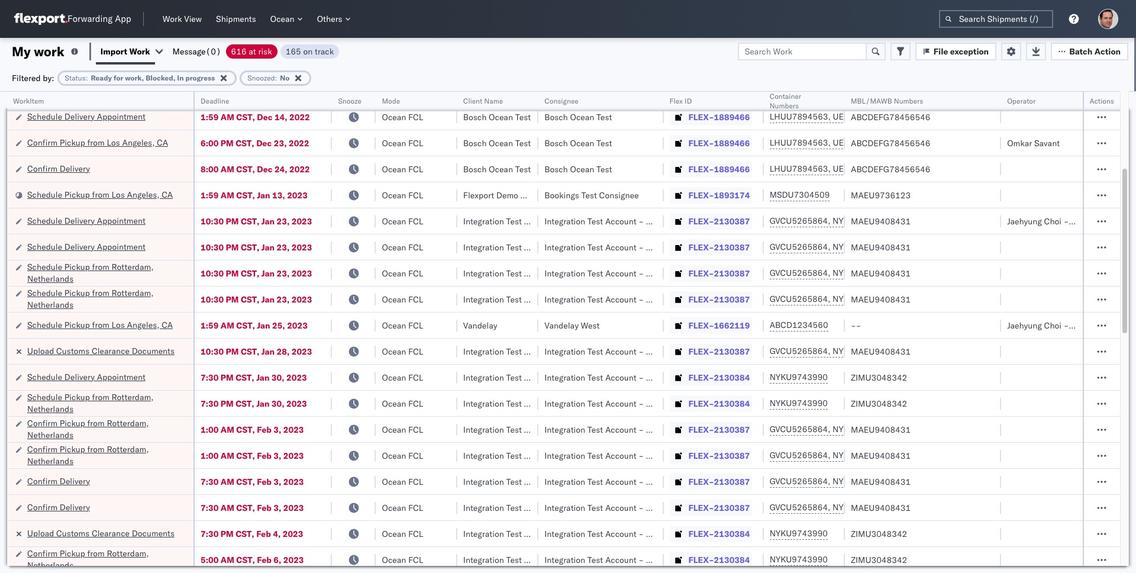 Task type: describe. For each thing, give the bounding box(es) containing it.
165 on track
[[286, 46, 334, 57]]

no
[[280, 73, 290, 82]]

2 integration from the top
[[545, 242, 586, 252]]

ca for 1:59 am cst, jan 13, 2023's schedule pickup from los angeles, ca button
[[162, 189, 173, 200]]

12 fcl from the top
[[409, 372, 424, 383]]

1662119
[[714, 320, 750, 331]]

choi
[[1045, 216, 1062, 226]]

confirm delivery for 8:00
[[27, 163, 90, 174]]

3, for confirm pickup from rotterdam, netherlands link associated with 3rd confirm pickup from rotterdam, netherlands button from the bottom
[[274, 424, 281, 435]]

at
[[249, 46, 256, 57]]

feb for confirm pickup from rotterdam, netherlands link associated with 3rd confirm pickup from rotterdam, netherlands button from the bottom
[[257, 424, 272, 435]]

resize handle column header for deadline
[[318, 92, 332, 573]]

12 flex- from the top
[[689, 372, 714, 383]]

4 maeu9408431 from the top
[[851, 294, 911, 305]]

confirm pickup from rotterdam, netherlands link for 3rd confirm pickup from rotterdam, netherlands button from the bottom
[[27, 417, 178, 441]]

pickup for 1:59 am cst, jan 13, 2023's schedule pickup from los angeles, ca button
[[64, 189, 90, 200]]

13,
[[272, 190, 285, 200]]

24,
[[275, 164, 287, 174]]

flex id button
[[664, 94, 752, 106]]

schedule for first schedule delivery appointment button from the bottom
[[27, 371, 62, 382]]

view
[[184, 14, 202, 24]]

flex id
[[670, 96, 692, 105]]

upload customs clearance documents for 7:30 pm cst, feb 4, 2023
[[27, 528, 175, 538]]

workitem button
[[7, 94, 182, 106]]

4 flex- from the top
[[689, 164, 714, 174]]

3 10:30 from the top
[[201, 268, 224, 279]]

6 integration from the top
[[545, 372, 586, 383]]

2 netherlands from the top
[[27, 299, 74, 310]]

confirm pickup from rotterdam, netherlands link for 2nd confirm pickup from rotterdam, netherlands button from the bottom
[[27, 443, 178, 467]]

resize handle column header for workitem
[[179, 92, 194, 573]]

rotterdam, for third the schedule pickup from rotterdam, netherlands button from the bottom
[[112, 261, 154, 272]]

deadline
[[201, 96, 229, 105]]

schedule pickup from los angeles, ca link for 1:59 am cst, dec 14, 2022
[[27, 84, 173, 96]]

8 ocean fcl from the top
[[382, 268, 424, 279]]

in
[[177, 73, 184, 82]]

rotterdam, for 2nd confirm pickup from rotterdam, netherlands button from the bottom
[[107, 444, 149, 454]]

3 schedule pickup from los angeles, ca button from the top
[[27, 319, 173, 332]]

11 flex- from the top
[[689, 346, 714, 357]]

4 10:30 from the top
[[201, 294, 224, 305]]

schedule pickup from los angeles, ca for 1:59 am cst, jan 13, 2023
[[27, 189, 173, 200]]

3 abcdefg78456546 from the top
[[851, 138, 931, 148]]

flex
[[670, 96, 683, 105]]

savant
[[1035, 138, 1060, 148]]

5 integration test account - karl lagerfeld from the top
[[545, 346, 699, 357]]

10 lagerfeld from the top
[[664, 476, 699, 487]]

shipments link
[[211, 11, 261, 27]]

5:00 am cst, feb 6, 2023
[[201, 554, 304, 565]]

angeles, for "schedule pickup from los angeles, ca" link associated with 1:59 am cst, dec 14, 2022
[[127, 85, 160, 96]]

confirm delivery button for 7:30 am cst, feb 3, 2023
[[27, 475, 90, 488]]

7 karl from the top
[[646, 398, 661, 409]]

app
[[115, 13, 131, 25]]

7:30 pm cst, feb 4, 2023
[[201, 528, 303, 539]]

8 integration from the top
[[545, 424, 586, 435]]

omkar savant
[[1008, 138, 1060, 148]]

pickup for confirm pickup from los angeles, ca button
[[60, 137, 85, 148]]

consignee for bookings test consignee
[[599, 190, 639, 200]]

3 confirm pickup from rotterdam, netherlands button from the top
[[27, 547, 178, 572]]

7 am from the top
[[221, 450, 234, 461]]

client
[[463, 96, 483, 105]]

upload for 10:30 pm cst, jan 28, 2023
[[27, 345, 54, 356]]

message
[[173, 46, 206, 57]]

operator
[[1008, 96, 1036, 105]]

1 7:30 from the top
[[201, 372, 219, 383]]

2 schedule pickup from rotterdam, netherlands button from the top
[[27, 287, 178, 312]]

confirm inside button
[[27, 137, 57, 148]]

deadline button
[[195, 94, 321, 106]]

progress
[[186, 73, 215, 82]]

angeles, for 3rd "schedule pickup from los angeles, ca" link from the top of the page
[[127, 319, 160, 330]]

1 zimu3048342 from the top
[[851, 372, 908, 383]]

1 flex-2130384 from the top
[[689, 372, 750, 383]]

18 flex- from the top
[[689, 528, 714, 539]]

feb for 3rd confirm delivery link from the top
[[257, 502, 272, 513]]

16 flex- from the top
[[689, 476, 714, 487]]

confirm delivery link for 8:00 am cst, dec 24, 2022
[[27, 163, 90, 174]]

angeles, for "schedule pickup from los angeles, ca" link associated with 1:59 am cst, jan 13, 2023
[[127, 189, 160, 200]]

(0)
[[206, 46, 221, 57]]

schedule pickup from rotterdam, netherlands link for third the schedule pickup from rotterdam, netherlands button from the bottom
[[27, 261, 178, 284]]

from for third the schedule pickup from rotterdam, netherlands button from the bottom schedule pickup from rotterdam, netherlands link
[[92, 261, 109, 272]]

3 zimu3048342 from the top
[[851, 528, 908, 539]]

: for snoozed
[[275, 73, 277, 82]]

7 maeu9408431 from the top
[[851, 450, 911, 461]]

--
[[851, 320, 862, 331]]

actions
[[1090, 96, 1115, 105]]

4,
[[273, 528, 281, 539]]

1 vertical spatial work
[[129, 46, 150, 57]]

2 7:30 pm cst, jan 30, 2023 from the top
[[201, 398, 307, 409]]

filtered by:
[[12, 73, 54, 83]]

7 integration test account - karl lagerfeld from the top
[[545, 398, 699, 409]]

risk
[[258, 46, 272, 57]]

upload customs clearance documents for 10:30 pm cst, jan 28, 2023
[[27, 345, 175, 356]]

track
[[315, 46, 334, 57]]

upload customs clearance documents link for 10:30 pm cst, jan 28, 2023
[[27, 345, 175, 357]]

11 ocean fcl from the top
[[382, 346, 424, 357]]

11 fcl from the top
[[409, 346, 424, 357]]

origin
[[1089, 216, 1112, 226]]

appointment for third schedule delivery appointment button from the top's schedule delivery appointment link
[[97, 241, 146, 252]]

mbl/mawb numbers
[[851, 96, 924, 105]]

confirm delivery button for 8:00 am cst, dec 24, 2022
[[27, 163, 90, 176]]

14 ocean fcl from the top
[[382, 424, 424, 435]]

9 ocean fcl from the top
[[382, 294, 424, 305]]

2 lhuu7894563, from the top
[[770, 111, 831, 122]]

3 confirm delivery button from the top
[[27, 501, 90, 514]]

11 account from the top
[[606, 502, 637, 513]]

2 lagerfeld from the top
[[664, 242, 699, 252]]

file
[[934, 46, 949, 57]]

1:59 am cst, jan 25, 2023
[[201, 320, 308, 331]]

client name
[[463, 96, 503, 105]]

2 gvcu5265864, nyku9743990 from the top
[[770, 242, 891, 252]]

forwarding app
[[67, 13, 131, 25]]

14 flex- from the top
[[689, 424, 714, 435]]

message (0)
[[173, 46, 221, 57]]

8 gvcu5265864, nyku9743990 from the top
[[770, 476, 891, 487]]

container numbers
[[770, 92, 802, 110]]

616 at risk
[[231, 46, 272, 57]]

6 confirm from the top
[[27, 502, 57, 512]]

1 account from the top
[[606, 216, 637, 226]]

10:30 pm cst, jan 28, 2023
[[201, 346, 312, 357]]

3 2130384 from the top
[[714, 528, 750, 539]]

3 karl from the top
[[646, 268, 661, 279]]

snooze
[[338, 96, 362, 105]]

Search Work text field
[[738, 42, 867, 60]]

schedule delivery appointment link for first schedule delivery appointment button from the bottom
[[27, 371, 146, 383]]

13 lagerfeld from the top
[[664, 554, 699, 565]]

batch action
[[1070, 46, 1121, 57]]

18 ocean fcl from the top
[[382, 528, 424, 539]]

9 am from the top
[[221, 502, 234, 513]]

8:00 am cst, dec 24, 2022
[[201, 164, 310, 174]]

17 flex- from the top
[[689, 502, 714, 513]]

bookings test consignee
[[545, 190, 639, 200]]

6,
[[274, 554, 281, 565]]

confirm pickup from rotterdam, netherlands for 2nd confirm pickup from rotterdam, netherlands button from the bottom
[[27, 444, 149, 466]]

pickup for second the schedule pickup from rotterdam, netherlands button from the top
[[64, 287, 90, 298]]

los for confirm pickup from los angeles, ca button
[[107, 137, 120, 148]]

los for third schedule pickup from los angeles, ca button from the top
[[112, 319, 125, 330]]

3 lhuu7894563, from the top
[[770, 137, 831, 148]]

19 fcl from the top
[[409, 554, 424, 565]]

11 karl from the top
[[646, 502, 661, 513]]

ca for third schedule pickup from los angeles, ca button from the top
[[162, 319, 173, 330]]

pickup for third schedule pickup from los angeles, ca button from the top
[[64, 319, 90, 330]]

confirm pickup from los angeles, ca link
[[27, 136, 168, 148]]

9 fcl from the top
[[409, 294, 424, 305]]

6:00
[[201, 138, 219, 148]]

1 ocean fcl from the top
[[382, 86, 424, 96]]

shipments
[[216, 14, 256, 24]]

1 integration from the top
[[545, 216, 586, 226]]

ocean button
[[266, 11, 308, 27]]

consignee inside button
[[545, 96, 579, 105]]

from for 3rd "schedule pickup from los angeles, ca" link from the top of the page
[[92, 319, 109, 330]]

1 lagerfeld from the top
[[664, 216, 699, 226]]

18 fcl from the top
[[409, 528, 424, 539]]

rotterdam, for 1st confirm pickup from rotterdam, netherlands button from the bottom
[[107, 548, 149, 559]]

schedule for third the schedule pickup from rotterdam, netherlands button from the bottom
[[27, 261, 62, 272]]

1 maeu9408431 from the top
[[851, 216, 911, 226]]

10 flex- from the top
[[689, 320, 714, 331]]

3 fcl from the top
[[409, 138, 424, 148]]

work view
[[163, 14, 202, 24]]

import work
[[101, 46, 150, 57]]

3 10:30 pm cst, jan 23, 2023 from the top
[[201, 268, 312, 279]]

my work
[[12, 43, 64, 59]]

upload for 7:30 pm cst, feb 4, 2023
[[27, 528, 54, 538]]

7 integration from the top
[[545, 398, 586, 409]]

3, for 3rd confirm delivery link from the top
[[274, 502, 281, 513]]

7 2130387 from the top
[[714, 450, 750, 461]]

5 account from the top
[[606, 346, 637, 357]]

2 schedule delivery appointment button from the top
[[27, 215, 146, 228]]

2 30, from the top
[[272, 398, 284, 409]]

forwarding app link
[[14, 13, 131, 25]]

documents for 10:30
[[132, 345, 175, 356]]

resize handle column header for container numbers
[[831, 92, 845, 573]]

4 1:59 from the top
[[201, 320, 219, 331]]

numbers for container numbers
[[770, 101, 799, 110]]

2 maeu9408431 from the top
[[851, 242, 911, 252]]

resize handle column header for flex id
[[750, 92, 764, 573]]

status : ready for work, blocked, in progress
[[65, 73, 215, 82]]

client name button
[[458, 94, 527, 106]]

6 netherlands from the top
[[27, 560, 74, 570]]

confirm delivery link for 7:30 am cst, feb 3, 2023
[[27, 475, 90, 487]]

resize handle column header for consignee
[[650, 92, 664, 573]]

4 zimu3048342 from the top
[[851, 554, 908, 565]]

mode button
[[376, 94, 446, 106]]

616
[[231, 46, 247, 57]]

3 schedule delivery appointment button from the top
[[27, 241, 146, 254]]

schedule pickup from los angeles, ca button for 1:59 am cst, jan 13, 2023
[[27, 189, 173, 202]]

agent
[[1114, 216, 1136, 226]]

mode
[[382, 96, 400, 105]]

name
[[484, 96, 503, 105]]

4 lhuu7894563, from the top
[[770, 163, 831, 174]]

4 flex-1889466 from the top
[[689, 164, 750, 174]]

14, for schedule pickup from los angeles, ca
[[275, 86, 287, 96]]

8 flex-2130387 from the top
[[689, 476, 750, 487]]

consignee button
[[539, 94, 652, 106]]

bookings
[[545, 190, 579, 200]]

10 account from the top
[[606, 476, 637, 487]]

6 karl from the top
[[646, 372, 661, 383]]

dec down deadline 'button'
[[257, 112, 273, 122]]

schedule delivery appointment link for 3rd schedule delivery appointment button from the bottom
[[27, 215, 146, 226]]

7 flex-2130387 from the top
[[689, 450, 750, 461]]

schedule pickup from rotterdam, netherlands link for 3rd the schedule pickup from rotterdam, netherlands button from the top
[[27, 391, 178, 415]]

: for status
[[86, 73, 88, 82]]

6 am from the top
[[221, 424, 234, 435]]

6 lagerfeld from the top
[[664, 372, 699, 383]]

numbers for mbl/mawb numbers
[[894, 96, 924, 105]]

1 fcl from the top
[[409, 86, 424, 96]]

12 lagerfeld from the top
[[664, 528, 699, 539]]

mbl/mawb numbers button
[[845, 94, 990, 106]]

appointment for schedule delivery appointment link corresponding to 1st schedule delivery appointment button from the top of the page
[[97, 111, 146, 122]]

workitem
[[13, 96, 44, 105]]

appointment for schedule delivery appointment link associated with first schedule delivery appointment button from the bottom
[[97, 371, 146, 382]]

6 flex- from the top
[[689, 216, 714, 226]]

import
[[101, 46, 127, 57]]

flexport
[[463, 190, 494, 200]]

3 gvcu5265864, nyku9743990 from the top
[[770, 268, 891, 278]]

work,
[[125, 73, 144, 82]]

confirm pickup from rotterdam, netherlands for 3rd confirm pickup from rotterdam, netherlands button from the bottom
[[27, 418, 149, 440]]

work view link
[[158, 11, 207, 27]]

ocean inside button
[[270, 14, 295, 24]]

1 schedule pickup from rotterdam, netherlands button from the top
[[27, 261, 178, 286]]

by:
[[43, 73, 54, 83]]

from for "schedule pickup from los angeles, ca" link associated with 1:59 am cst, dec 14, 2022
[[92, 85, 109, 96]]



Task type: locate. For each thing, give the bounding box(es) containing it.
confirm delivery link
[[27, 163, 90, 174], [27, 475, 90, 487], [27, 501, 90, 513]]

3 lagerfeld from the top
[[664, 268, 699, 279]]

numbers inside mbl/mawb numbers button
[[894, 96, 924, 105]]

ca inside button
[[157, 137, 168, 148]]

8:00
[[201, 164, 219, 174]]

from for confirm pickup from los angeles, ca link
[[87, 137, 105, 148]]

0 vertical spatial upload customs clearance documents link
[[27, 345, 175, 357]]

4 7:30 from the top
[[201, 502, 219, 513]]

1 vertical spatial upload customs clearance documents link
[[27, 527, 175, 539]]

documents for 7:30
[[132, 528, 175, 538]]

2 vertical spatial confirm pickup from rotterdam, netherlands link
[[27, 547, 178, 571]]

flex-1662119 button
[[670, 317, 753, 334], [670, 317, 753, 334]]

numbers inside container numbers
[[770, 101, 799, 110]]

0 horizontal spatial :
[[86, 73, 88, 82]]

dec down 'snoozed'
[[257, 86, 273, 96]]

1:59 for 1:59 am cst, jan 13, 2023's schedule pickup from los angeles, ca button
[[201, 190, 219, 200]]

0 vertical spatial confirm delivery link
[[27, 163, 90, 174]]

1:59 for schedule pickup from los angeles, ca button for 1:59 am cst, dec 14, 2022
[[201, 86, 219, 96]]

1 vertical spatial 1:00
[[201, 450, 219, 461]]

0 vertical spatial 7:30 pm cst, jan 30, 2023
[[201, 372, 307, 383]]

1:59 am cst, jan 13, 2023
[[201, 190, 308, 200]]

15 ocean fcl from the top
[[382, 450, 424, 461]]

rotterdam,
[[112, 261, 154, 272], [112, 287, 154, 298], [112, 392, 154, 402], [107, 418, 149, 428], [107, 444, 149, 454], [107, 548, 149, 559]]

schedule pickup from rotterdam, netherlands link
[[27, 261, 178, 284], [27, 287, 178, 310], [27, 391, 178, 415]]

bosch
[[463, 86, 487, 96], [545, 86, 568, 96], [463, 112, 487, 122], [545, 112, 568, 122], [463, 138, 487, 148], [545, 138, 568, 148], [463, 164, 487, 174], [545, 164, 568, 174]]

account
[[606, 216, 637, 226], [606, 242, 637, 252], [606, 268, 637, 279], [606, 294, 637, 305], [606, 346, 637, 357], [606, 372, 637, 383], [606, 398, 637, 409], [606, 424, 637, 435], [606, 450, 637, 461], [606, 476, 637, 487], [606, 502, 637, 513], [606, 528, 637, 539], [606, 554, 637, 565]]

1 3, from the top
[[274, 424, 281, 435]]

1 schedule pickup from rotterdam, netherlands from the top
[[27, 261, 154, 284]]

1 gvcu5265864, nyku9743990 from the top
[[770, 215, 891, 226]]

13 karl from the top
[[646, 554, 661, 565]]

integration test account - karl lagerfeld
[[545, 216, 699, 226], [545, 242, 699, 252], [545, 268, 699, 279], [545, 294, 699, 305], [545, 346, 699, 357], [545, 372, 699, 383], [545, 398, 699, 409], [545, 424, 699, 435], [545, 450, 699, 461], [545, 476, 699, 487], [545, 502, 699, 513], [545, 528, 699, 539], [545, 554, 699, 565]]

container
[[770, 92, 802, 101]]

schedule for third schedule delivery appointment button from the top
[[27, 241, 62, 252]]

feb for confirm pickup from rotterdam, netherlands link associated with 1st confirm pickup from rotterdam, netherlands button from the bottom
[[257, 554, 272, 565]]

jaehyung
[[1008, 216, 1042, 226]]

5:00
[[201, 554, 219, 565]]

7 flex- from the top
[[689, 242, 714, 252]]

4 fcl from the top
[[409, 164, 424, 174]]

1 vertical spatial schedule pickup from rotterdam, netherlands link
[[27, 287, 178, 310]]

0 vertical spatial 30,
[[272, 372, 284, 383]]

25,
[[272, 320, 285, 331]]

pickup for third the schedule pickup from rotterdam, netherlands button from the bottom
[[64, 261, 90, 272]]

flexport demo consignee
[[463, 190, 560, 200]]

consignee for flexport demo consignee
[[521, 190, 560, 200]]

schedule delivery appointment
[[27, 111, 146, 122], [27, 215, 146, 226], [27, 241, 146, 252], [27, 371, 146, 382]]

1 vertical spatial confirm delivery button
[[27, 475, 90, 488]]

9 flex-2130387 from the top
[[689, 502, 750, 513]]

0 vertical spatial documents
[[132, 345, 175, 356]]

10 integration test account - karl lagerfeld from the top
[[545, 476, 699, 487]]

1:00 am cst, feb 3, 2023 for 2nd confirm pickup from rotterdam, netherlands button from the bottom
[[201, 450, 304, 461]]

upload
[[27, 345, 54, 356], [27, 528, 54, 538]]

8 gvcu5265864, from the top
[[770, 476, 831, 487]]

los for schedule pickup from los angeles, ca button for 1:59 am cst, dec 14, 2022
[[112, 85, 125, 96]]

others button
[[312, 11, 356, 27]]

7:30
[[201, 372, 219, 383], [201, 398, 219, 409], [201, 476, 219, 487], [201, 502, 219, 513], [201, 528, 219, 539]]

clearance for 7:30 pm cst, feb 4, 2023
[[92, 528, 130, 538]]

3 am from the top
[[221, 164, 234, 174]]

los inside confirm pickup from los angeles, ca link
[[107, 137, 120, 148]]

1 14, from the top
[[275, 86, 287, 96]]

1:00 am cst, feb 3, 2023 for 3rd confirm pickup from rotterdam, netherlands button from the bottom
[[201, 424, 304, 435]]

1 vertical spatial confirm pickup from rotterdam, netherlands
[[27, 444, 149, 466]]

1 vertical spatial confirm delivery link
[[27, 475, 90, 487]]

1 horizontal spatial numbers
[[894, 96, 924, 105]]

msdu7304509
[[770, 189, 830, 200]]

work left view
[[163, 14, 182, 24]]

1 vertical spatial clearance
[[92, 528, 130, 538]]

import work button
[[101, 46, 150, 57]]

7:30 pm cst, jan 30, 2023
[[201, 372, 307, 383], [201, 398, 307, 409]]

confirm delivery for 7:30
[[27, 476, 90, 486]]

from
[[92, 85, 109, 96], [87, 137, 105, 148], [92, 189, 109, 200], [92, 261, 109, 272], [92, 287, 109, 298], [92, 319, 109, 330], [92, 392, 109, 402], [87, 418, 105, 428], [87, 444, 105, 454], [87, 548, 105, 559]]

confirm pickup from rotterdam, netherlands for 1st confirm pickup from rotterdam, netherlands button from the bottom
[[27, 548, 149, 570]]

schedule for second the schedule pickup from rotterdam, netherlands button from the top
[[27, 287, 62, 298]]

schedule delivery appointment button
[[27, 110, 146, 123], [27, 215, 146, 228], [27, 241, 146, 254], [27, 371, 146, 384]]

from for schedule pickup from rotterdam, netherlands link associated with 3rd the schedule pickup from rotterdam, netherlands button from the top
[[92, 392, 109, 402]]

feb for confirm pickup from rotterdam, netherlands link corresponding to 2nd confirm pickup from rotterdam, netherlands button from the bottom
[[257, 450, 272, 461]]

vandelay for vandelay
[[463, 320, 498, 331]]

14, down deadline 'button'
[[275, 112, 287, 122]]

0 vertical spatial confirm pickup from rotterdam, netherlands link
[[27, 417, 178, 441]]

1:59 down deadline
[[201, 112, 219, 122]]

flex-1662119
[[689, 320, 750, 331]]

file exception
[[934, 46, 989, 57]]

0 horizontal spatial vandelay
[[463, 320, 498, 331]]

filtered
[[12, 73, 41, 83]]

0 vertical spatial schedule pickup from los angeles, ca link
[[27, 84, 173, 96]]

7 confirm from the top
[[27, 548, 57, 559]]

2 vertical spatial confirm pickup from rotterdam, netherlands button
[[27, 547, 178, 572]]

ocean
[[270, 14, 295, 24], [382, 86, 406, 96], [489, 86, 513, 96], [570, 86, 595, 96], [382, 112, 406, 122], [489, 112, 513, 122], [570, 112, 595, 122], [382, 138, 406, 148], [489, 138, 513, 148], [570, 138, 595, 148], [382, 164, 406, 174], [489, 164, 513, 174], [570, 164, 595, 174], [382, 190, 406, 200], [382, 216, 406, 226], [382, 242, 406, 252], [382, 268, 406, 279], [382, 294, 406, 305], [382, 320, 406, 331], [382, 346, 406, 357], [382, 372, 406, 383], [382, 398, 406, 409], [382, 424, 406, 435], [382, 450, 406, 461], [382, 476, 406, 487], [382, 502, 406, 513], [382, 528, 406, 539], [382, 554, 406, 565]]

confirm pickup from los angeles, ca
[[27, 137, 168, 148]]

1 10:30 pm cst, jan 23, 2023 from the top
[[201, 216, 312, 226]]

14, down no
[[275, 86, 287, 96]]

3 confirm from the top
[[27, 418, 57, 428]]

2 1:59 am cst, dec 14, 2022 from the top
[[201, 112, 310, 122]]

1 2130387 from the top
[[714, 216, 750, 226]]

1:59 am cst, dec 14, 2022 down 'snoozed'
[[201, 86, 310, 96]]

1 vertical spatial 1:59 am cst, dec 14, 2022
[[201, 112, 310, 122]]

1 vertical spatial documents
[[132, 528, 175, 538]]

blocked,
[[146, 73, 175, 82]]

clearance for 10:30 pm cst, jan 28, 2023
[[92, 345, 130, 356]]

14, for schedule delivery appointment
[[275, 112, 287, 122]]

vandelay for vandelay west
[[545, 320, 579, 331]]

9 lagerfeld from the top
[[664, 450, 699, 461]]

work right import
[[129, 46, 150, 57]]

1 vertical spatial 30,
[[272, 398, 284, 409]]

1 vertical spatial confirm pickup from rotterdam, netherlands button
[[27, 443, 178, 468]]

8 account from the top
[[606, 424, 637, 435]]

0 horizontal spatial numbers
[[770, 101, 799, 110]]

3 lhuu7894563, uetu5238478 from the top
[[770, 137, 891, 148]]

5 7:30 from the top
[[201, 528, 219, 539]]

from for "schedule pickup from los angeles, ca" link associated with 1:59 am cst, jan 13, 2023
[[92, 189, 109, 200]]

1 karl from the top
[[646, 216, 661, 226]]

1 abcdefg78456546 from the top
[[851, 86, 931, 96]]

delivery
[[64, 111, 95, 122], [60, 163, 90, 174], [64, 215, 95, 226], [64, 241, 95, 252], [64, 371, 95, 382], [60, 476, 90, 486], [60, 502, 90, 512]]

9 flex- from the top
[[689, 294, 714, 305]]

2 vertical spatial confirm delivery link
[[27, 501, 90, 513]]

5 2130387 from the top
[[714, 346, 750, 357]]

2022
[[290, 86, 310, 96], [290, 112, 310, 122], [289, 138, 309, 148], [290, 164, 310, 174]]

3 integration from the top
[[545, 268, 586, 279]]

confirm pickup from los angeles, ca button
[[27, 136, 168, 149]]

11 integration test account - karl lagerfeld from the top
[[545, 502, 699, 513]]

4 flex-2130387 from the top
[[689, 294, 750, 305]]

forwarding
[[67, 13, 113, 25]]

13 account from the top
[[606, 554, 637, 565]]

1 horizontal spatial vandelay
[[545, 320, 579, 331]]

customs for 10:30 pm cst, jan 28, 2023
[[56, 345, 90, 356]]

-
[[639, 216, 644, 226], [1064, 216, 1069, 226], [639, 242, 644, 252], [639, 268, 644, 279], [639, 294, 644, 305], [851, 320, 856, 331], [856, 320, 862, 331], [639, 346, 644, 357], [639, 372, 644, 383], [639, 398, 644, 409], [639, 424, 644, 435], [639, 450, 644, 461], [639, 476, 644, 487], [639, 502, 644, 513], [639, 528, 644, 539], [639, 554, 644, 565]]

1 vertical spatial schedule pickup from los angeles, ca
[[27, 189, 173, 200]]

pickup for schedule pickup from los angeles, ca button for 1:59 am cst, dec 14, 2022
[[64, 85, 90, 96]]

0 vertical spatial 7:30 am cst, feb 3, 2023
[[201, 476, 304, 487]]

maeu9736123
[[851, 190, 911, 200]]

1:59 for 1st schedule delivery appointment button from the top of the page
[[201, 112, 219, 122]]

0 vertical spatial confirm delivery
[[27, 163, 90, 174]]

3 7:30 from the top
[[201, 476, 219, 487]]

: left no
[[275, 73, 277, 82]]

appointment for 3rd schedule delivery appointment button from the bottom schedule delivery appointment link
[[97, 215, 146, 226]]

schedule pickup from los angeles, ca button for 1:59 am cst, dec 14, 2022
[[27, 84, 173, 97]]

6:00 pm cst, dec 23, 2022
[[201, 138, 309, 148]]

pickup for 3rd the schedule pickup from rotterdam, netherlands button from the top
[[64, 392, 90, 402]]

0 vertical spatial 14,
[[275, 86, 287, 96]]

work inside "link"
[[163, 14, 182, 24]]

1 vertical spatial 14,
[[275, 112, 287, 122]]

10 am from the top
[[221, 554, 234, 565]]

1 vertical spatial 1:00 am cst, feb 3, 2023
[[201, 450, 304, 461]]

1893174
[[714, 190, 750, 200]]

for
[[114, 73, 123, 82]]

9 integration from the top
[[545, 450, 586, 461]]

7 gvcu5265864, from the top
[[770, 450, 831, 461]]

gvcu5265864,
[[770, 215, 831, 226], [770, 242, 831, 252], [770, 268, 831, 278], [770, 294, 831, 304], [770, 346, 831, 356], [770, 424, 831, 435], [770, 450, 831, 461], [770, 476, 831, 487], [770, 502, 831, 513]]

resize handle column header for client name
[[525, 92, 539, 573]]

ca for confirm pickup from los angeles, ca button
[[157, 137, 168, 148]]

12 account from the top
[[606, 528, 637, 539]]

1 vertical spatial schedule pickup from los angeles, ca button
[[27, 189, 173, 202]]

rotterdam, for 3rd the schedule pickup from rotterdam, netherlands button from the top
[[112, 392, 154, 402]]

schedule pickup from los angeles, ca link for 1:59 am cst, jan 13, 2023
[[27, 189, 173, 200]]

4 gvcu5265864, from the top
[[770, 294, 831, 304]]

1 vertical spatial confirm pickup from rotterdam, netherlands link
[[27, 443, 178, 467]]

13 flex- from the top
[[689, 398, 714, 409]]

0 vertical spatial schedule pickup from los angeles, ca
[[27, 85, 173, 96]]

angeles, for confirm pickup from los angeles, ca link
[[122, 137, 155, 148]]

5 flex-2130387 from the top
[[689, 346, 750, 357]]

schedule pickup from rotterdam, netherlands button
[[27, 261, 178, 286], [27, 287, 178, 312], [27, 391, 178, 416]]

dec
[[257, 86, 273, 96], [257, 112, 273, 122], [256, 138, 272, 148], [257, 164, 273, 174]]

0 vertical spatial 1:00
[[201, 424, 219, 435]]

6 integration test account - karl lagerfeld from the top
[[545, 372, 699, 383]]

3 account from the top
[[606, 268, 637, 279]]

id
[[685, 96, 692, 105]]

1 vertical spatial upload customs clearance documents
[[27, 528, 175, 538]]

dec up 8:00 am cst, dec 24, 2022
[[256, 138, 272, 148]]

2 gvcu5265864, from the top
[[770, 242, 831, 252]]

confirm pickup from rotterdam, netherlands link
[[27, 417, 178, 441], [27, 443, 178, 467], [27, 547, 178, 571]]

1:59 up deadline
[[201, 86, 219, 96]]

1 horizontal spatial :
[[275, 73, 277, 82]]

0 vertical spatial 1:00 am cst, feb 3, 2023
[[201, 424, 304, 435]]

clearance
[[92, 345, 130, 356], [92, 528, 130, 538]]

schedule for 3rd schedule delivery appointment button from the bottom
[[27, 215, 62, 226]]

2 vertical spatial confirm delivery
[[27, 502, 90, 512]]

others
[[317, 14, 343, 24]]

resize handle column header for mbl/mawb numbers
[[988, 92, 1002, 573]]

13 integration test account - karl lagerfeld from the top
[[545, 554, 699, 565]]

schedule for 1st schedule delivery appointment button from the top of the page
[[27, 111, 62, 122]]

snoozed
[[248, 73, 275, 82]]

schedule for schedule pickup from los angeles, ca button for 1:59 am cst, dec 14, 2022
[[27, 85, 62, 96]]

1 2130384 from the top
[[714, 372, 750, 383]]

vandelay west
[[545, 320, 600, 331]]

1:59 down 8:00
[[201, 190, 219, 200]]

lagerfeld
[[664, 216, 699, 226], [664, 242, 699, 252], [664, 268, 699, 279], [664, 294, 699, 305], [664, 346, 699, 357], [664, 372, 699, 383], [664, 398, 699, 409], [664, 424, 699, 435], [664, 450, 699, 461], [664, 476, 699, 487], [664, 502, 699, 513], [664, 528, 699, 539], [664, 554, 699, 565]]

17 ocean fcl from the top
[[382, 502, 424, 513]]

2 14, from the top
[[275, 112, 287, 122]]

snoozed : no
[[248, 73, 290, 82]]

0 vertical spatial schedule pickup from los angeles, ca button
[[27, 84, 173, 97]]

0 vertical spatial schedule pickup from rotterdam, netherlands
[[27, 261, 154, 284]]

4 lagerfeld from the top
[[664, 294, 699, 305]]

28,
[[277, 346, 290, 357]]

customs
[[56, 345, 90, 356], [56, 528, 90, 538]]

flex-1893174
[[689, 190, 750, 200]]

9 karl from the top
[[646, 450, 661, 461]]

0 vertical spatial work
[[163, 14, 182, 24]]

from inside confirm pickup from los angeles, ca link
[[87, 137, 105, 148]]

batch action button
[[1051, 42, 1129, 60]]

ready
[[91, 73, 112, 82]]

resize handle column header
[[179, 92, 194, 573], [318, 92, 332, 573], [362, 92, 376, 573], [443, 92, 458, 573], [525, 92, 539, 573], [650, 92, 664, 573], [750, 92, 764, 573], [831, 92, 845, 573], [988, 92, 1002, 573], [1069, 92, 1083, 573], [1106, 92, 1121, 573]]

11 resize handle column header from the left
[[1106, 92, 1121, 573]]

flex-1889466
[[689, 86, 750, 96], [689, 112, 750, 122], [689, 138, 750, 148], [689, 164, 750, 174]]

2 confirm pickup from rotterdam, netherlands from the top
[[27, 444, 149, 466]]

0 vertical spatial confirm delivery button
[[27, 163, 90, 176]]

16 fcl from the top
[[409, 476, 424, 487]]

2 vertical spatial schedule pickup from los angeles, ca button
[[27, 319, 173, 332]]

0 horizontal spatial work
[[129, 46, 150, 57]]

demo
[[497, 190, 519, 200]]

numbers down container
[[770, 101, 799, 110]]

schedule pickup from rotterdam, netherlands
[[27, 261, 154, 284], [27, 287, 154, 310], [27, 392, 154, 414]]

165
[[286, 46, 301, 57]]

1 vertical spatial confirm delivery
[[27, 476, 90, 486]]

10 schedule from the top
[[27, 392, 62, 402]]

schedule for third schedule pickup from los angeles, ca button from the top
[[27, 319, 62, 330]]

flexport. image
[[14, 13, 67, 25]]

schedule for 3rd the schedule pickup from rotterdam, netherlands button from the top
[[27, 392, 62, 402]]

on
[[303, 46, 313, 57]]

0 vertical spatial confirm pickup from rotterdam, netherlands button
[[27, 417, 178, 442]]

3 flex-2130387 from the top
[[689, 268, 750, 279]]

6 schedule from the top
[[27, 261, 62, 272]]

mbl/mawb
[[851, 96, 892, 105]]

schedule delivery appointment for 3rd schedule delivery appointment button from the bottom schedule delivery appointment link
[[27, 215, 146, 226]]

0 vertical spatial upload customs clearance documents
[[27, 345, 175, 356]]

west
[[581, 320, 600, 331]]

4 schedule from the top
[[27, 215, 62, 226]]

1 1889466 from the top
[[714, 86, 750, 96]]

flex-2130384 button
[[670, 369, 753, 386], [670, 369, 753, 386], [670, 395, 753, 412], [670, 395, 753, 412], [670, 525, 753, 542], [670, 525, 753, 542], [670, 551, 753, 568], [670, 551, 753, 568]]

consignee
[[545, 96, 579, 105], [521, 190, 560, 200], [599, 190, 639, 200]]

0 vertical spatial clearance
[[92, 345, 130, 356]]

14,
[[275, 86, 287, 96], [275, 112, 287, 122]]

1 am from the top
[[221, 86, 234, 96]]

1 vertical spatial 7:30 pm cst, jan 30, 2023
[[201, 398, 307, 409]]

0 vertical spatial schedule pickup from rotterdam, netherlands button
[[27, 261, 178, 286]]

batch
[[1070, 46, 1093, 57]]

1 schedule from the top
[[27, 85, 62, 96]]

1 vertical spatial customs
[[56, 528, 90, 538]]

0 vertical spatial confirm pickup from rotterdam, netherlands
[[27, 418, 149, 440]]

uetu5238478
[[833, 85, 891, 96], [833, 111, 891, 122], [833, 137, 891, 148], [833, 163, 891, 174]]

1 7:30 pm cst, jan 30, 2023 from the top
[[201, 372, 307, 383]]

1 horizontal spatial work
[[163, 14, 182, 24]]

2 zimu3048342 from the top
[[851, 398, 908, 409]]

1 confirm delivery link from the top
[[27, 163, 90, 174]]

2 vertical spatial confirm delivery button
[[27, 501, 90, 514]]

11 lagerfeld from the top
[[664, 502, 699, 513]]

schedule for 1:59 am cst, jan 13, 2023's schedule pickup from los angeles, ca button
[[27, 189, 62, 200]]

2 vertical spatial schedule pickup from rotterdam, netherlands
[[27, 392, 154, 414]]

2 2130387 from the top
[[714, 242, 750, 252]]

Search Shipments (/) text field
[[939, 10, 1054, 28]]

1:59 am cst, dec 14, 2022 down deadline 'button'
[[201, 112, 310, 122]]

17 fcl from the top
[[409, 502, 424, 513]]

1 30, from the top
[[272, 372, 284, 383]]

file exception button
[[916, 42, 997, 60], [916, 42, 997, 60]]

0 vertical spatial upload
[[27, 345, 54, 356]]

schedule pickup from rotterdam, netherlands link for second the schedule pickup from rotterdam, netherlands button from the top
[[27, 287, 178, 310]]

abcd1234560
[[770, 320, 829, 330]]

6 resize handle column header from the left
[[650, 92, 664, 573]]

7 gvcu5265864, nyku9743990 from the top
[[770, 450, 891, 461]]

confirm pickup from rotterdam, netherlands link for 1st confirm pickup from rotterdam, netherlands button from the bottom
[[27, 547, 178, 571]]

2 vertical spatial schedule pickup from los angeles, ca
[[27, 319, 173, 330]]

2 confirm pickup from rotterdam, netherlands link from the top
[[27, 443, 178, 467]]

10 karl from the top
[[646, 476, 661, 487]]

9 account from the top
[[606, 450, 637, 461]]

jaehyung choi - test origin agent
[[1008, 216, 1136, 226]]

status
[[65, 73, 86, 82]]

2 confirm pickup from rotterdam, netherlands button from the top
[[27, 443, 178, 468]]

numbers right mbl/mawb
[[894, 96, 924, 105]]

2 vertical spatial confirm pickup from rotterdam, netherlands
[[27, 548, 149, 570]]

lhuu7894563, uetu5238478
[[770, 85, 891, 96], [770, 111, 891, 122], [770, 137, 891, 148], [770, 163, 891, 174]]

schedule delivery appointment for third schedule delivery appointment button from the top's schedule delivery appointment link
[[27, 241, 146, 252]]

container numbers button
[[764, 89, 834, 111]]

1 vertical spatial 7:30 am cst, feb 3, 2023
[[201, 502, 304, 513]]

13 fcl from the top
[[409, 398, 424, 409]]

4 integration test account - karl lagerfeld from the top
[[545, 294, 699, 305]]

30,
[[272, 372, 284, 383], [272, 398, 284, 409]]

1 vertical spatial schedule pickup from rotterdam, netherlands button
[[27, 287, 178, 312]]

2 vertical spatial schedule pickup from rotterdam, netherlands button
[[27, 391, 178, 416]]

2 7:30 from the top
[[201, 398, 219, 409]]

my
[[12, 43, 31, 59]]

karl
[[646, 216, 661, 226], [646, 242, 661, 252], [646, 268, 661, 279], [646, 294, 661, 305], [646, 346, 661, 357], [646, 372, 661, 383], [646, 398, 661, 409], [646, 424, 661, 435], [646, 450, 661, 461], [646, 476, 661, 487], [646, 502, 661, 513], [646, 528, 661, 539], [646, 554, 661, 565]]

action
[[1095, 46, 1121, 57]]

schedule delivery appointment for schedule delivery appointment link corresponding to 1st schedule delivery appointment button from the top of the page
[[27, 111, 146, 122]]

schedule pickup from los angeles, ca for 1:59 am cst, dec 14, 2022
[[27, 85, 173, 96]]

test
[[515, 86, 531, 96], [597, 86, 612, 96], [515, 112, 531, 122], [597, 112, 612, 122], [515, 138, 531, 148], [597, 138, 612, 148], [515, 164, 531, 174], [597, 164, 612, 174], [582, 190, 597, 200], [588, 216, 603, 226], [1071, 216, 1087, 226], [588, 242, 603, 252], [588, 268, 603, 279], [588, 294, 603, 305], [588, 346, 603, 357], [588, 372, 603, 383], [588, 398, 603, 409], [588, 424, 603, 435], [588, 450, 603, 461], [588, 476, 603, 487], [588, 502, 603, 513], [588, 528, 603, 539], [588, 554, 603, 565]]

confirm
[[27, 137, 57, 148], [27, 163, 57, 174], [27, 418, 57, 428], [27, 444, 57, 454], [27, 476, 57, 486], [27, 502, 57, 512], [27, 548, 57, 559]]

: left the ready
[[86, 73, 88, 82]]

cst,
[[236, 86, 255, 96], [236, 112, 255, 122], [236, 138, 254, 148], [236, 164, 255, 174], [236, 190, 255, 200], [241, 216, 260, 226], [241, 242, 260, 252], [241, 268, 260, 279], [241, 294, 260, 305], [236, 320, 255, 331], [241, 346, 260, 357], [236, 372, 254, 383], [236, 398, 254, 409], [236, 424, 255, 435], [236, 450, 255, 461], [236, 476, 255, 487], [236, 502, 255, 513], [236, 528, 254, 539], [236, 554, 255, 565]]

schedule delivery appointment link
[[27, 110, 146, 122], [27, 215, 146, 226], [27, 241, 146, 252], [27, 371, 146, 383]]

3 schedule from the top
[[27, 189, 62, 200]]

dec left 24,
[[257, 164, 273, 174]]

rotterdam, for 3rd confirm pickup from rotterdam, netherlands button from the bottom
[[107, 418, 149, 428]]

1:59 am cst, dec 14, 2022 for schedule pickup from los angeles, ca
[[201, 86, 310, 96]]

3 confirm delivery link from the top
[[27, 501, 90, 513]]

angeles, inside confirm pickup from los angeles, ca link
[[122, 137, 155, 148]]

ca for schedule pickup from los angeles, ca button for 1:59 am cst, dec 14, 2022
[[162, 85, 173, 96]]

pm
[[221, 138, 234, 148], [226, 216, 239, 226], [226, 242, 239, 252], [226, 268, 239, 279], [226, 294, 239, 305], [226, 346, 239, 357], [221, 372, 234, 383], [221, 398, 234, 409], [221, 528, 234, 539]]

1:59 up 10:30 pm cst, jan 28, 2023 at the left bottom of page
[[201, 320, 219, 331]]

1 lhuu7894563, from the top
[[770, 85, 831, 96]]

0 vertical spatial 1:59 am cst, dec 14, 2022
[[201, 86, 310, 96]]

feb
[[257, 424, 272, 435], [257, 450, 272, 461], [257, 476, 272, 487], [257, 502, 272, 513], [256, 528, 271, 539], [257, 554, 272, 565]]

schedule pickup from los angeles, ca link
[[27, 84, 173, 96], [27, 189, 173, 200], [27, 319, 173, 331]]

schedule delivery appointment link for third schedule delivery appointment button from the top
[[27, 241, 146, 252]]

1:59 am cst, dec 14, 2022 for schedule delivery appointment
[[201, 112, 310, 122]]

3, for confirm pickup from rotterdam, netherlands link corresponding to 2nd confirm pickup from rotterdam, netherlands button from the bottom
[[274, 450, 281, 461]]

19 flex- from the top
[[689, 554, 714, 565]]

2 10:30 from the top
[[201, 242, 224, 252]]

1 vertical spatial schedule pickup from rotterdam, netherlands
[[27, 287, 154, 310]]

0 vertical spatial schedule pickup from rotterdam, netherlands link
[[27, 261, 178, 284]]

1 vertical spatial upload
[[27, 528, 54, 538]]

1 vertical spatial schedule pickup from los angeles, ca link
[[27, 189, 173, 200]]

2 vandelay from the left
[[545, 320, 579, 331]]

resize handle column header for mode
[[443, 92, 458, 573]]

0 vertical spatial customs
[[56, 345, 90, 356]]

4 appointment from the top
[[97, 371, 146, 382]]

2 3, from the top
[[274, 450, 281, 461]]

3,
[[274, 424, 281, 435], [274, 450, 281, 461], [274, 476, 281, 487], [274, 502, 281, 513]]

15 flex- from the top
[[689, 450, 714, 461]]

4 resize handle column header from the left
[[443, 92, 458, 573]]

fcl
[[409, 86, 424, 96], [409, 112, 424, 122], [409, 138, 424, 148], [409, 164, 424, 174], [409, 190, 424, 200], [409, 216, 424, 226], [409, 242, 424, 252], [409, 268, 424, 279], [409, 294, 424, 305], [409, 320, 424, 331], [409, 346, 424, 357], [409, 372, 424, 383], [409, 398, 424, 409], [409, 424, 424, 435], [409, 450, 424, 461], [409, 476, 424, 487], [409, 502, 424, 513], [409, 528, 424, 539], [409, 554, 424, 565]]

abcdefg78456546
[[851, 86, 931, 96], [851, 112, 931, 122], [851, 138, 931, 148], [851, 164, 931, 174]]

23,
[[274, 138, 287, 148], [277, 216, 290, 226], [277, 242, 290, 252], [277, 268, 290, 279], [277, 294, 290, 305]]

2 abcdefg78456546 from the top
[[851, 112, 931, 122]]

schedule delivery appointment for schedule delivery appointment link associated with first schedule delivery appointment button from the bottom
[[27, 371, 146, 382]]

2 vertical spatial schedule pickup from rotterdam, netherlands link
[[27, 391, 178, 415]]

2 vertical spatial schedule pickup from los angeles, ca link
[[27, 319, 173, 331]]

6 maeu9408431 from the top
[[851, 424, 911, 435]]



Task type: vqa. For each thing, say whether or not it's contained in the screenshot.


